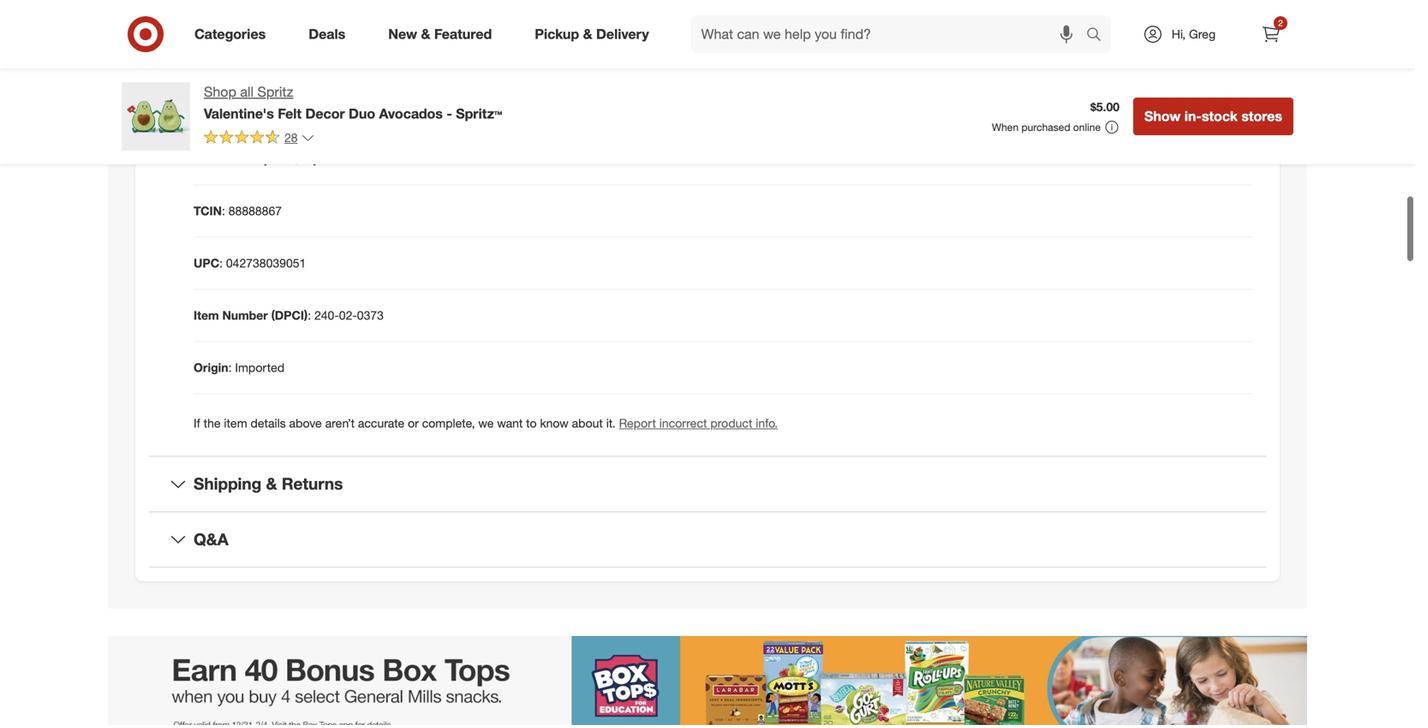 Task type: vqa. For each thing, say whether or not it's contained in the screenshot.
Rd
no



Task type: locate. For each thing, give the bounding box(es) containing it.
hi, greg
[[1172, 27, 1216, 42]]

decor
[[305, 105, 345, 122]]

all
[[240, 84, 254, 100]]

2 horizontal spatial &
[[583, 26, 593, 42]]

: left the imported at the left of the page
[[228, 360, 232, 375]]

& inside dropdown button
[[266, 474, 277, 494]]

: left 88888867
[[222, 203, 225, 218]]

q&a
[[194, 530, 229, 549]]

stores
[[1242, 108, 1283, 125]]

2
[[1278, 18, 1283, 28]]

when
[[992, 121, 1019, 134]]

number
[[222, 308, 268, 323]]

product
[[710, 416, 753, 431]]

item
[[224, 416, 247, 431]]

042738039051
[[226, 256, 306, 271]]

search button
[[1079, 15, 1120, 57]]

deals
[[309, 26, 345, 42]]

avocados
[[379, 105, 443, 122]]

shop
[[204, 84, 236, 100]]

styrofoam
[[302, 151, 357, 166]]

duo
[[349, 105, 375, 122]]

purchased
[[1022, 121, 1071, 134]]

& for shipping
[[266, 474, 277, 494]]

delivery
[[596, 26, 649, 42]]

What can we help you find? suggestions appear below search field
[[691, 15, 1091, 53]]

show
[[1145, 108, 1181, 125]]

image of valentine's felt decor duo avocados - spritz™ image
[[122, 82, 190, 151]]

placement:
[[194, 99, 258, 114]]

above
[[289, 416, 322, 431]]

if the item details above aren't accurate or complete, we want to know about it. report incorrect product info.
[[194, 416, 778, 431]]

upc
[[194, 256, 219, 271]]

88888867
[[229, 203, 282, 218]]

shipping & returns button
[[149, 457, 1266, 512]]

incorrect
[[660, 416, 707, 431]]

:
[[222, 203, 225, 218], [219, 256, 223, 271], [308, 308, 311, 323], [228, 360, 232, 375]]

$5.00
[[1091, 100, 1120, 115]]

pickup & delivery link
[[520, 15, 671, 53]]

show in-stock stores button
[[1133, 98, 1294, 135]]

-
[[447, 105, 452, 122]]

& right new on the top left of page
[[421, 26, 430, 42]]

spritz
[[257, 84, 293, 100]]

show in-stock stores
[[1145, 108, 1283, 125]]

material: polyester, styrofoam
[[194, 151, 357, 166]]

the
[[204, 416, 221, 431]]

categories link
[[180, 15, 287, 53]]

new
[[388, 26, 417, 42]]

valentine's
[[204, 105, 274, 122]]

shipping & returns
[[194, 474, 343, 494]]

: left 042738039051
[[219, 256, 223, 271]]

accurate
[[358, 416, 405, 431]]

& right pickup
[[583, 26, 593, 42]]

if
[[194, 416, 200, 431]]

categories
[[194, 26, 266, 42]]

0 horizontal spatial &
[[266, 474, 277, 494]]

shop all spritz valentine's felt decor duo avocados - spritz™
[[204, 84, 502, 122]]

&
[[421, 26, 430, 42], [583, 26, 593, 42], [266, 474, 277, 494]]

placement: tabletop
[[194, 99, 307, 114]]

: left 240-
[[308, 308, 311, 323]]

felt
[[278, 105, 302, 122]]

1 horizontal spatial &
[[421, 26, 430, 42]]

tcin : 88888867
[[194, 203, 282, 218]]

& left returns
[[266, 474, 277, 494]]

online
[[1073, 121, 1101, 134]]

: for 042738039051
[[219, 256, 223, 271]]

details
[[251, 416, 286, 431]]

when purchased online
[[992, 121, 1101, 134]]

240-
[[314, 308, 339, 323]]

shipping
[[194, 474, 262, 494]]

returns
[[282, 474, 343, 494]]



Task type: describe. For each thing, give the bounding box(es) containing it.
featured
[[434, 26, 492, 42]]

item number (dpci) : 240-02-0373
[[194, 308, 384, 323]]

item
[[194, 308, 219, 323]]

2 link
[[1253, 15, 1290, 53]]

imported
[[235, 360, 285, 375]]

& for pickup
[[583, 26, 593, 42]]

upc : 042738039051
[[194, 256, 306, 271]]

complete,
[[422, 416, 475, 431]]

in-
[[1185, 108, 1202, 125]]

(dpci)
[[271, 308, 308, 323]]

know
[[540, 416, 569, 431]]

deals link
[[294, 15, 367, 53]]

greg
[[1189, 27, 1216, 42]]

stock
[[1202, 108, 1238, 125]]

search
[[1079, 27, 1120, 44]]

report
[[619, 416, 656, 431]]

pickup & delivery
[[535, 26, 649, 42]]

report incorrect product info. button
[[619, 415, 778, 432]]

or
[[408, 416, 419, 431]]

material:
[[194, 151, 243, 166]]

origin : imported
[[194, 360, 285, 375]]

we
[[478, 416, 494, 431]]

polyester,
[[247, 151, 298, 166]]

02-
[[339, 308, 357, 323]]

q&a button
[[149, 513, 1266, 567]]

pickup
[[535, 26, 579, 42]]

: for 88888867
[[222, 203, 225, 218]]

it.
[[606, 416, 616, 431]]

advertisement element
[[108, 637, 1307, 726]]

tcin
[[194, 203, 222, 218]]

28
[[284, 130, 298, 145]]

28 link
[[204, 129, 315, 149]]

new & featured
[[388, 26, 492, 42]]

tabletop
[[261, 99, 307, 114]]

origin
[[194, 360, 228, 375]]

& for new
[[421, 26, 430, 42]]

to
[[526, 416, 537, 431]]

aren't
[[325, 416, 355, 431]]

about
[[572, 416, 603, 431]]

info.
[[756, 416, 778, 431]]

: for imported
[[228, 360, 232, 375]]

new & featured link
[[374, 15, 513, 53]]

spritz™
[[456, 105, 502, 122]]

0373
[[357, 308, 384, 323]]

hi,
[[1172, 27, 1186, 42]]

want
[[497, 416, 523, 431]]



